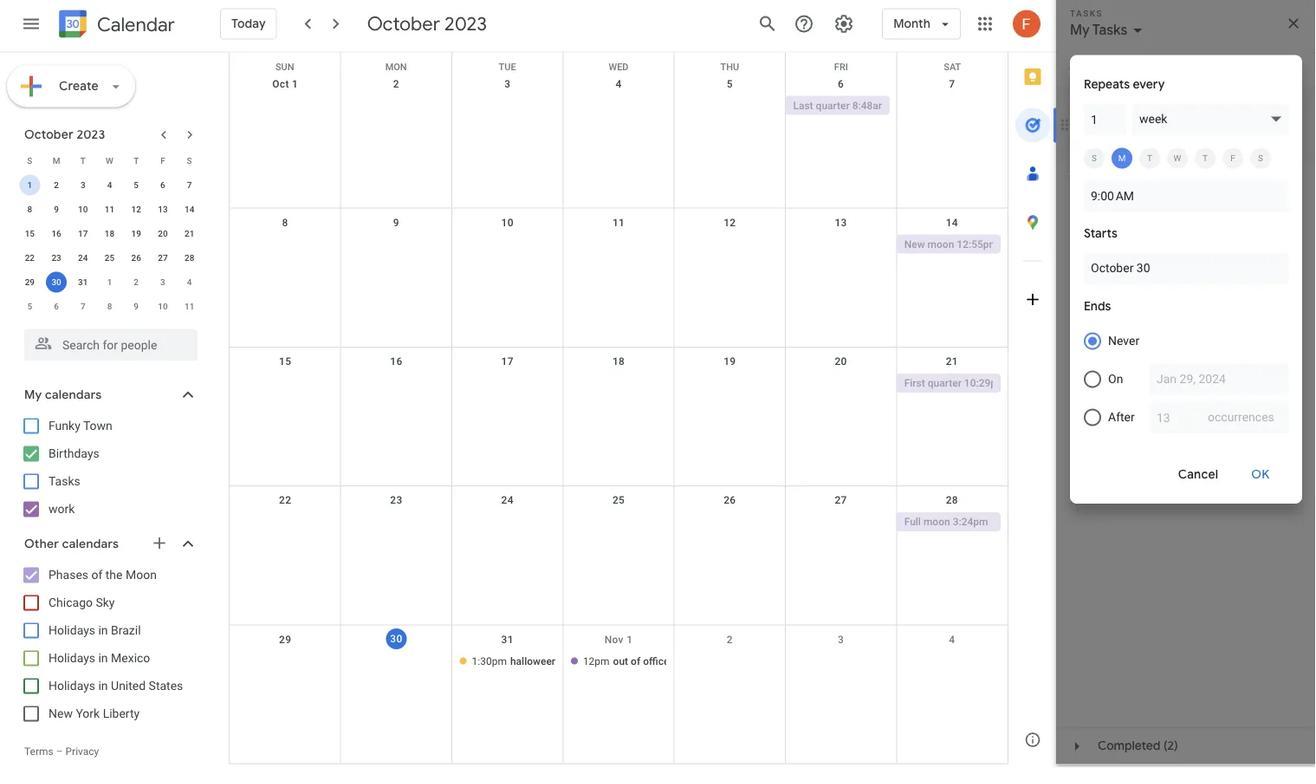 Task type: describe. For each thing, give the bounding box(es) containing it.
row containing 1
[[16, 173, 203, 197]]

calendars for my calendars
[[45, 387, 102, 403]]

the
[[106, 568, 123, 582]]

birthdays
[[49, 446, 99, 461]]

27 inside row group
[[158, 253, 168, 263]]

31 for 1
[[78, 277, 88, 287]]

1 horizontal spatial 2023
[[445, 12, 487, 36]]

14 for sun
[[946, 216, 959, 229]]

9 for sun
[[393, 216, 400, 229]]

–
[[56, 745, 63, 757]]

12pm out of office
[[583, 655, 670, 667]]

full moon 3:24pm button
[[897, 512, 1001, 532]]

holidays for holidays in brazil
[[49, 623, 95, 638]]

holidays for holidays in mexico
[[49, 651, 95, 665]]

privacy link
[[65, 745, 99, 757]]

first quarter 10:29pm button
[[897, 374, 1006, 393]]

sun
[[276, 61, 294, 72]]

tasks
[[49, 474, 80, 489]]

2 vertical spatial 7
[[81, 301, 85, 312]]

28 inside row group
[[185, 253, 194, 263]]

november 2 element
[[126, 272, 147, 293]]

holidays in united states
[[49, 679, 183, 693]]

work
[[49, 502, 75, 516]]

row containing oct 1
[[230, 70, 1008, 209]]

17 inside grid
[[502, 355, 514, 368]]

17 inside row group
[[78, 228, 88, 239]]

calendars for other calendars
[[62, 536, 119, 552]]

thu
[[721, 61, 740, 72]]

town
[[83, 419, 113, 433]]

row containing s
[[16, 149, 203, 173]]

first quarter 10:29pm
[[905, 377, 1006, 389]]

privacy
[[65, 745, 99, 757]]

16 element
[[46, 223, 67, 244]]

row containing 29
[[16, 270, 203, 294]]

f
[[161, 156, 165, 166]]

quarter for 10:29pm
[[928, 377, 962, 389]]

of inside other calendars list
[[91, 568, 103, 582]]

10 for sun
[[502, 216, 514, 229]]

16 inside grid
[[390, 355, 403, 368]]

0 horizontal spatial 6
[[54, 301, 59, 312]]

10 for october 2023
[[78, 204, 88, 215]]

26 inside grid
[[724, 494, 736, 506]]

terms
[[24, 745, 53, 757]]

phases
[[49, 568, 88, 582]]

november 1 element
[[99, 272, 120, 293]]

18 inside grid
[[613, 355, 625, 368]]

new for new moon 12:55pm
[[905, 238, 926, 250]]

chicago sky
[[49, 596, 115, 610]]

20 inside 20 element
[[158, 228, 168, 239]]

side panel section
[[1008, 52, 1058, 764]]

25 inside row group
[[105, 253, 115, 263]]

11 for october 2023
[[105, 204, 115, 215]]

10 element
[[73, 199, 93, 220]]

other
[[24, 536, 59, 552]]

row group containing 1
[[16, 173, 203, 319]]

mon
[[385, 61, 407, 72]]

28 inside grid
[[946, 494, 959, 506]]

office
[[643, 655, 670, 667]]

oct
[[272, 78, 289, 90]]

12 for october 2023
[[131, 204, 141, 215]]

fri
[[835, 61, 849, 72]]

1 right the oct
[[292, 78, 298, 90]]

my calendars button
[[3, 381, 215, 409]]

add other calendars image
[[151, 534, 168, 552]]

1 down 25 element
[[107, 277, 112, 287]]

november 11 element
[[179, 296, 200, 317]]

today button
[[220, 3, 277, 45]]

oct 1
[[272, 78, 298, 90]]

30 cell
[[43, 270, 70, 294]]

full moon 3:24pm
[[905, 516, 989, 528]]

last quarter 8:48am
[[794, 99, 888, 111]]

last quarter 8:48am button
[[786, 96, 890, 115]]

8:48am
[[853, 99, 888, 111]]

20 inside grid
[[835, 355, 848, 368]]

united
[[111, 679, 146, 693]]

1 right 'nov'
[[627, 633, 633, 645]]

13 element
[[153, 199, 173, 220]]

mexico
[[111, 651, 150, 665]]

1 vertical spatial 15
[[279, 355, 292, 368]]

11 element
[[99, 199, 120, 220]]

1 vertical spatial 2023
[[77, 127, 105, 143]]

1 vertical spatial 23
[[390, 494, 403, 506]]

13 for october 2023
[[158, 204, 168, 215]]

1 horizontal spatial october
[[367, 12, 440, 36]]

moon
[[126, 568, 157, 582]]

october 2023 grid
[[16, 149, 203, 319]]

10 inside november 10 element
[[158, 301, 168, 312]]

brazil
[[111, 623, 141, 638]]

16 inside row group
[[51, 228, 61, 239]]

moon for new
[[928, 238, 955, 250]]

calendar element
[[55, 7, 175, 45]]

2 horizontal spatial 7
[[950, 78, 956, 90]]

21 inside the october 2023 grid
[[185, 228, 194, 239]]

moon for full
[[924, 516, 951, 528]]

create
[[59, 78, 99, 94]]

november 7 element
[[73, 296, 93, 317]]

28 element
[[179, 248, 200, 268]]

terms – privacy
[[24, 745, 99, 757]]

other calendars
[[24, 536, 119, 552]]

november 10 element
[[153, 296, 173, 317]]

quarter for 8:48am
[[816, 99, 850, 111]]

in for brazil
[[98, 623, 108, 638]]

15 inside the october 2023 grid
[[25, 228, 35, 239]]

new moon 12:55pm
[[905, 238, 999, 250]]

month button
[[883, 3, 961, 45]]

0 vertical spatial october 2023
[[367, 12, 487, 36]]

other calendars list
[[3, 561, 215, 728]]

29 for nov 1
[[279, 633, 292, 645]]

m
[[53, 156, 60, 166]]

november 6 element
[[46, 296, 67, 317]]

27 inside grid
[[835, 494, 848, 506]]

29 for 1
[[25, 277, 35, 287]]

november 8 element
[[99, 296, 120, 317]]

2 vertical spatial 5
[[27, 301, 32, 312]]



Task type: locate. For each thing, give the bounding box(es) containing it.
0 vertical spatial 12
[[131, 204, 141, 215]]

1 in from the top
[[98, 623, 108, 638]]

row containing 30
[[230, 625, 1008, 764]]

row containing sun
[[230, 52, 1008, 72]]

8 for sun
[[282, 216, 288, 229]]

1 s from the left
[[27, 156, 32, 166]]

0 vertical spatial 11
[[105, 204, 115, 215]]

28 down 21 element
[[185, 253, 194, 263]]

0 horizontal spatial 20
[[158, 228, 168, 239]]

21 inside grid
[[946, 355, 959, 368]]

1 up 15 element
[[27, 180, 32, 190]]

create button
[[7, 65, 135, 107]]

0 horizontal spatial 7
[[81, 301, 85, 312]]

1 vertical spatial 30
[[390, 633, 403, 645]]

6 down the fri
[[838, 78, 845, 90]]

0 vertical spatial 15
[[25, 228, 35, 239]]

18 element
[[99, 223, 120, 244]]

14 inside row group
[[185, 204, 194, 215]]

31
[[78, 277, 88, 287], [502, 633, 514, 645]]

9 inside grid
[[393, 216, 400, 229]]

14 element
[[179, 199, 200, 220]]

s right f
[[187, 156, 192, 166]]

of left the
[[91, 568, 103, 582]]

0 horizontal spatial quarter
[[816, 99, 850, 111]]

1 vertical spatial 13
[[835, 216, 848, 229]]

1 vertical spatial 28
[[946, 494, 959, 506]]

november 3 element
[[153, 272, 173, 293]]

october 2023 up m
[[24, 127, 105, 143]]

holidays for holidays in united states
[[49, 679, 95, 693]]

1 horizontal spatial 17
[[502, 355, 514, 368]]

quarter right last
[[816, 99, 850, 111]]

terms link
[[24, 745, 53, 757]]

1 vertical spatial holidays
[[49, 651, 95, 665]]

5 down thu
[[727, 78, 733, 90]]

1 vertical spatial 17
[[502, 355, 514, 368]]

2 horizontal spatial 6
[[838, 78, 845, 90]]

Search for people text field
[[35, 329, 187, 360]]

6 down 30, today element
[[54, 301, 59, 312]]

1 vertical spatial 24
[[502, 494, 514, 506]]

5 up 12 'element'
[[134, 180, 139, 190]]

30 for 1
[[51, 277, 61, 287]]

0 vertical spatial 14
[[185, 204, 194, 215]]

0 horizontal spatial 27
[[158, 253, 168, 263]]

14 up 21 element
[[185, 204, 194, 215]]

7 down 31 element
[[81, 301, 85, 312]]

1
[[292, 78, 298, 90], [27, 180, 32, 190], [107, 277, 112, 287], [627, 633, 633, 645]]

30 inside cell
[[51, 277, 61, 287]]

0 horizontal spatial 30
[[51, 277, 61, 287]]

12 for sun
[[724, 216, 736, 229]]

0 horizontal spatial 13
[[158, 204, 168, 215]]

0 vertical spatial 6
[[838, 78, 845, 90]]

26
[[131, 253, 141, 263], [724, 494, 736, 506]]

t
[[80, 156, 86, 166], [134, 156, 139, 166]]

other calendars button
[[3, 530, 215, 558]]

4
[[616, 78, 622, 90], [107, 180, 112, 190], [187, 277, 192, 287], [950, 633, 956, 645]]

1 horizontal spatial 7
[[187, 180, 192, 190]]

3:24pm
[[953, 516, 989, 528]]

31 up 1:30pm button
[[502, 633, 514, 645]]

2 horizontal spatial 9
[[393, 216, 400, 229]]

0 horizontal spatial 17
[[78, 228, 88, 239]]

25 element
[[99, 248, 120, 268]]

0 vertical spatial 25
[[105, 253, 115, 263]]

new inside other calendars list
[[49, 707, 73, 721]]

30, today element
[[46, 272, 67, 293]]

new left 12:55pm
[[905, 238, 926, 250]]

21 element
[[179, 223, 200, 244]]

25
[[105, 253, 115, 263], [613, 494, 625, 506]]

in left united
[[98, 679, 108, 693]]

1 vertical spatial 29
[[279, 633, 292, 645]]

2 horizontal spatial 8
[[282, 216, 288, 229]]

of inside grid
[[631, 655, 641, 667]]

s
[[27, 156, 32, 166], [187, 156, 192, 166]]

in left mexico in the left bottom of the page
[[98, 651, 108, 665]]

holidays
[[49, 623, 95, 638], [49, 651, 95, 665], [49, 679, 95, 693]]

holidays in brazil
[[49, 623, 141, 638]]

phases of the moon
[[49, 568, 157, 582]]

13 inside 13 element
[[158, 204, 168, 215]]

moon
[[928, 238, 955, 250], [924, 516, 951, 528]]

30
[[51, 277, 61, 287], [390, 633, 403, 645]]

calendar
[[97, 12, 175, 36]]

1 vertical spatial 22
[[279, 494, 292, 506]]

25 inside grid
[[613, 494, 625, 506]]

1 vertical spatial 5
[[134, 180, 139, 190]]

0 horizontal spatial 14
[[185, 204, 194, 215]]

october 2023
[[367, 12, 487, 36], [24, 127, 105, 143]]

1 horizontal spatial 6
[[160, 180, 165, 190]]

1 vertical spatial 18
[[613, 355, 625, 368]]

new for new york liberty
[[49, 707, 73, 721]]

1 horizontal spatial 15
[[279, 355, 292, 368]]

23 inside row group
[[51, 253, 61, 263]]

1 horizontal spatial 31
[[502, 633, 514, 645]]

14 inside grid
[[946, 216, 959, 229]]

october up mon
[[367, 12, 440, 36]]

0 horizontal spatial 2023
[[77, 127, 105, 143]]

28 up full moon 3:24pm button
[[946, 494, 959, 506]]

19 element
[[126, 223, 147, 244]]

14 up the new moon 12:55pm
[[946, 216, 959, 229]]

2 in from the top
[[98, 651, 108, 665]]

None search field
[[0, 322, 215, 360]]

0 vertical spatial 5
[[727, 78, 733, 90]]

3 in from the top
[[98, 679, 108, 693]]

holidays up york
[[49, 679, 95, 693]]

24 inside the october 2023 grid
[[78, 253, 88, 263]]

11
[[105, 204, 115, 215], [613, 216, 625, 229], [185, 301, 194, 312]]

12 inside 'element'
[[131, 204, 141, 215]]

1 vertical spatial 14
[[946, 216, 959, 229]]

1 vertical spatial 26
[[724, 494, 736, 506]]

0 vertical spatial 23
[[51, 253, 61, 263]]

8
[[27, 204, 32, 215], [282, 216, 288, 229], [107, 301, 112, 312]]

0 horizontal spatial 9
[[54, 204, 59, 215]]

26 element
[[126, 248, 147, 268]]

2 s from the left
[[187, 156, 192, 166]]

of right the out
[[631, 655, 641, 667]]

1 horizontal spatial 21
[[946, 355, 959, 368]]

6
[[838, 78, 845, 90], [160, 180, 165, 190], [54, 301, 59, 312]]

24
[[78, 253, 88, 263], [502, 494, 514, 506]]

30 inside grid
[[390, 633, 403, 645]]

chicago
[[49, 596, 93, 610]]

22
[[25, 253, 35, 263], [279, 494, 292, 506]]

calendars
[[45, 387, 102, 403], [62, 536, 119, 552]]

liberty
[[103, 707, 140, 721]]

3 holidays from the top
[[49, 679, 95, 693]]

row group
[[16, 173, 203, 319]]

1 vertical spatial 8
[[282, 216, 288, 229]]

7 down the "sat"
[[950, 78, 956, 90]]

1 horizontal spatial 25
[[613, 494, 625, 506]]

14 for october 2023
[[185, 204, 194, 215]]

17
[[78, 228, 88, 239], [502, 355, 514, 368]]

12pm
[[583, 655, 610, 667]]

29 element
[[19, 272, 40, 293]]

20 element
[[153, 223, 173, 244]]

1 horizontal spatial 27
[[835, 494, 848, 506]]

5
[[727, 78, 733, 90], [134, 180, 139, 190], [27, 301, 32, 312]]

21
[[185, 228, 194, 239], [946, 355, 959, 368]]

calendar heading
[[94, 12, 175, 36]]

1 vertical spatial october 2023
[[24, 127, 105, 143]]

1 horizontal spatial 14
[[946, 216, 959, 229]]

7 up 14 element
[[187, 180, 192, 190]]

nov 1
[[605, 633, 633, 645]]

1 cell
[[16, 173, 43, 197]]

12:55pm
[[957, 238, 999, 250]]

tab list
[[1009, 52, 1058, 716]]

31 up november 7 element
[[78, 277, 88, 287]]

cell
[[230, 96, 341, 117], [341, 96, 452, 117], [452, 96, 563, 117], [563, 96, 675, 117], [675, 96, 786, 117], [897, 96, 1008, 117], [230, 235, 341, 255], [341, 235, 452, 255], [452, 235, 563, 255], [563, 235, 675, 255], [786, 235, 897, 255], [230, 374, 341, 394], [341, 374, 452, 394], [452, 374, 563, 394], [563, 374, 675, 394], [786, 374, 897, 394], [230, 512, 341, 533], [452, 512, 563, 533], [563, 512, 675, 533], [786, 512, 897, 533], [230, 651, 341, 672], [341, 651, 452, 672], [786, 651, 897, 672]]

last
[[794, 99, 814, 111]]

19 inside the october 2023 grid
[[131, 228, 141, 239]]

york
[[76, 707, 100, 721]]

15 element
[[19, 223, 40, 244]]

0 vertical spatial 2023
[[445, 12, 487, 36]]

0 horizontal spatial 31
[[78, 277, 88, 287]]

1 vertical spatial quarter
[[928, 377, 962, 389]]

28
[[185, 253, 194, 263], [946, 494, 959, 506]]

0 vertical spatial 16
[[51, 228, 61, 239]]

0 horizontal spatial october
[[24, 127, 74, 143]]

2 horizontal spatial 10
[[502, 216, 514, 229]]

holidays in mexico
[[49, 651, 150, 665]]

my calendars
[[24, 387, 102, 403]]

27 element
[[153, 248, 173, 268]]

0 vertical spatial 8
[[27, 204, 32, 215]]

first
[[905, 377, 926, 389]]

29 inside the october 2023 grid
[[25, 277, 35, 287]]

today
[[231, 16, 266, 32]]

13 for sun
[[835, 216, 848, 229]]

nov
[[605, 633, 624, 645]]

8 inside grid
[[282, 216, 288, 229]]

1 vertical spatial 20
[[835, 355, 848, 368]]

1 horizontal spatial 20
[[835, 355, 848, 368]]

11 inside 'element'
[[105, 204, 115, 215]]

0 vertical spatial 29
[[25, 277, 35, 287]]

24 element
[[73, 248, 93, 268]]

18
[[105, 228, 115, 239], [613, 355, 625, 368]]

1:30pm button
[[456, 651, 556, 670]]

0 horizontal spatial 26
[[131, 253, 141, 263]]

23
[[51, 253, 61, 263], [390, 494, 403, 506]]

tue
[[499, 61, 516, 72]]

31 element
[[73, 272, 93, 293]]

1 horizontal spatial quarter
[[928, 377, 962, 389]]

new moon 12:55pm button
[[897, 235, 1001, 254]]

0 vertical spatial october
[[367, 12, 440, 36]]

30 for nov 1
[[390, 633, 403, 645]]

w
[[106, 156, 113, 166]]

1 horizontal spatial 29
[[279, 633, 292, 645]]

grid containing oct 1
[[229, 52, 1008, 764]]

1 horizontal spatial t
[[134, 156, 139, 166]]

row containing 5
[[16, 294, 203, 319]]

10 inside grid
[[502, 216, 514, 229]]

1 horizontal spatial 30
[[390, 633, 403, 645]]

9 for october 2023
[[54, 204, 59, 215]]

0 horizontal spatial 18
[[105, 228, 115, 239]]

1:30pm
[[472, 655, 507, 667]]

16
[[51, 228, 61, 239], [390, 355, 403, 368]]

22 inside row group
[[25, 253, 35, 263]]

0 vertical spatial 20
[[158, 228, 168, 239]]

0 horizontal spatial october 2023
[[24, 127, 105, 143]]

0 vertical spatial 24
[[78, 253, 88, 263]]

2 vertical spatial 11
[[185, 301, 194, 312]]

17 element
[[73, 223, 93, 244]]

grid
[[229, 52, 1008, 764]]

21 up "first quarter 10:29pm" button
[[946, 355, 959, 368]]

0 vertical spatial 19
[[131, 228, 141, 239]]

sat
[[944, 61, 962, 72]]

9
[[54, 204, 59, 215], [393, 216, 400, 229], [134, 301, 139, 312]]

1 horizontal spatial 11
[[185, 301, 194, 312]]

11 for sun
[[613, 216, 625, 229]]

31 inside 31 element
[[78, 277, 88, 287]]

0 horizontal spatial 15
[[25, 228, 35, 239]]

2 t from the left
[[134, 156, 139, 166]]

11 inside grid
[[613, 216, 625, 229]]

sky
[[96, 596, 115, 610]]

1 vertical spatial 31
[[502, 633, 514, 645]]

0 vertical spatial 17
[[78, 228, 88, 239]]

month
[[894, 16, 931, 32]]

s up 1 cell
[[27, 156, 32, 166]]

t right m
[[80, 156, 86, 166]]

calendars up funky town
[[45, 387, 102, 403]]

november 4 element
[[179, 272, 200, 293]]

10:29pm
[[965, 377, 1006, 389]]

1 holidays from the top
[[49, 623, 95, 638]]

31 for nov 1
[[502, 633, 514, 645]]

funky
[[49, 419, 80, 433]]

2 vertical spatial 9
[[134, 301, 139, 312]]

8 for october 2023
[[27, 204, 32, 215]]

10
[[78, 204, 88, 215], [502, 216, 514, 229], [158, 301, 168, 312]]

wed
[[609, 61, 629, 72]]

1 horizontal spatial 22
[[279, 494, 292, 506]]

0 horizontal spatial 23
[[51, 253, 61, 263]]

27
[[158, 253, 168, 263], [835, 494, 848, 506]]

0 horizontal spatial of
[[91, 568, 103, 582]]

1 horizontal spatial 19
[[724, 355, 736, 368]]

0 vertical spatial 10
[[78, 204, 88, 215]]

1 t from the left
[[80, 156, 86, 166]]

5 down "29" element
[[27, 301, 32, 312]]

main drawer image
[[21, 13, 42, 34]]

my calendars list
[[3, 412, 215, 523]]

0 horizontal spatial 29
[[25, 277, 35, 287]]

21 up the 28 element
[[185, 228, 194, 239]]

0 vertical spatial 9
[[54, 204, 59, 215]]

1 horizontal spatial of
[[631, 655, 641, 667]]

moon right full
[[924, 516, 951, 528]]

2 vertical spatial 8
[[107, 301, 112, 312]]

november 9 element
[[126, 296, 147, 317]]

october 2023 up mon
[[367, 12, 487, 36]]

13 inside grid
[[835, 216, 848, 229]]

quarter right first
[[928, 377, 962, 389]]

23 element
[[46, 248, 67, 268]]

13
[[158, 204, 168, 215], [835, 216, 848, 229]]

0 vertical spatial 26
[[131, 253, 141, 263]]

0 horizontal spatial 19
[[131, 228, 141, 239]]

holidays down chicago
[[49, 623, 95, 638]]

1 vertical spatial 25
[[613, 494, 625, 506]]

in for united
[[98, 679, 108, 693]]

2 vertical spatial 6
[[54, 301, 59, 312]]

1 horizontal spatial 9
[[134, 301, 139, 312]]

tab list inside side panel section
[[1009, 52, 1058, 716]]

15
[[25, 228, 35, 239], [279, 355, 292, 368]]

6 down f
[[160, 180, 165, 190]]

0 vertical spatial 7
[[950, 78, 956, 90]]

19
[[131, 228, 141, 239], [724, 355, 736, 368]]

22 element
[[19, 248, 40, 268]]

november 5 element
[[19, 296, 40, 317]]

6 inside grid
[[838, 78, 845, 90]]

t left f
[[134, 156, 139, 166]]

in for mexico
[[98, 651, 108, 665]]

31 inside grid
[[502, 633, 514, 645]]

row
[[230, 52, 1008, 72], [230, 70, 1008, 209], [16, 149, 203, 173], [16, 173, 203, 197], [16, 197, 203, 222], [230, 209, 1008, 348], [16, 222, 203, 246], [16, 246, 203, 270], [16, 270, 203, 294], [16, 294, 203, 319], [230, 348, 1008, 486], [230, 486, 1008, 625], [230, 625, 1008, 764]]

2 holidays from the top
[[49, 651, 95, 665]]

1 inside cell
[[27, 180, 32, 190]]

support image
[[794, 13, 815, 34]]

holidays down holidays in brazil
[[49, 651, 95, 665]]

funky town
[[49, 419, 113, 433]]

full
[[905, 516, 922, 528]]

new york liberty
[[49, 707, 140, 721]]

0 vertical spatial 30
[[51, 277, 61, 287]]

moon left 12:55pm
[[928, 238, 955, 250]]

1 horizontal spatial 16
[[390, 355, 403, 368]]

1 horizontal spatial s
[[187, 156, 192, 166]]

0 horizontal spatial 5
[[27, 301, 32, 312]]

of
[[91, 568, 103, 582], [631, 655, 641, 667]]

1 vertical spatial calendars
[[62, 536, 119, 552]]

18 inside row group
[[105, 228, 115, 239]]

settings menu image
[[834, 13, 855, 34]]

calendars up phases of the moon
[[62, 536, 119, 552]]

new left york
[[49, 707, 73, 721]]

5 inside grid
[[727, 78, 733, 90]]

12
[[131, 204, 141, 215], [724, 216, 736, 229]]

out
[[613, 655, 629, 667]]

12 element
[[126, 199, 147, 220]]

26 inside "element"
[[131, 253, 141, 263]]

in left brazil at the left of page
[[98, 623, 108, 638]]

states
[[149, 679, 183, 693]]

october up m
[[24, 127, 74, 143]]

1 horizontal spatial 12
[[724, 216, 736, 229]]

0 vertical spatial 21
[[185, 228, 194, 239]]

new inside button
[[905, 238, 926, 250]]

2 horizontal spatial 5
[[727, 78, 733, 90]]

22 inside grid
[[279, 494, 292, 506]]

0 vertical spatial 31
[[78, 277, 88, 287]]

my
[[24, 387, 42, 403]]



Task type: vqa. For each thing, say whether or not it's contained in the screenshot.
'I' to the bottom
no



